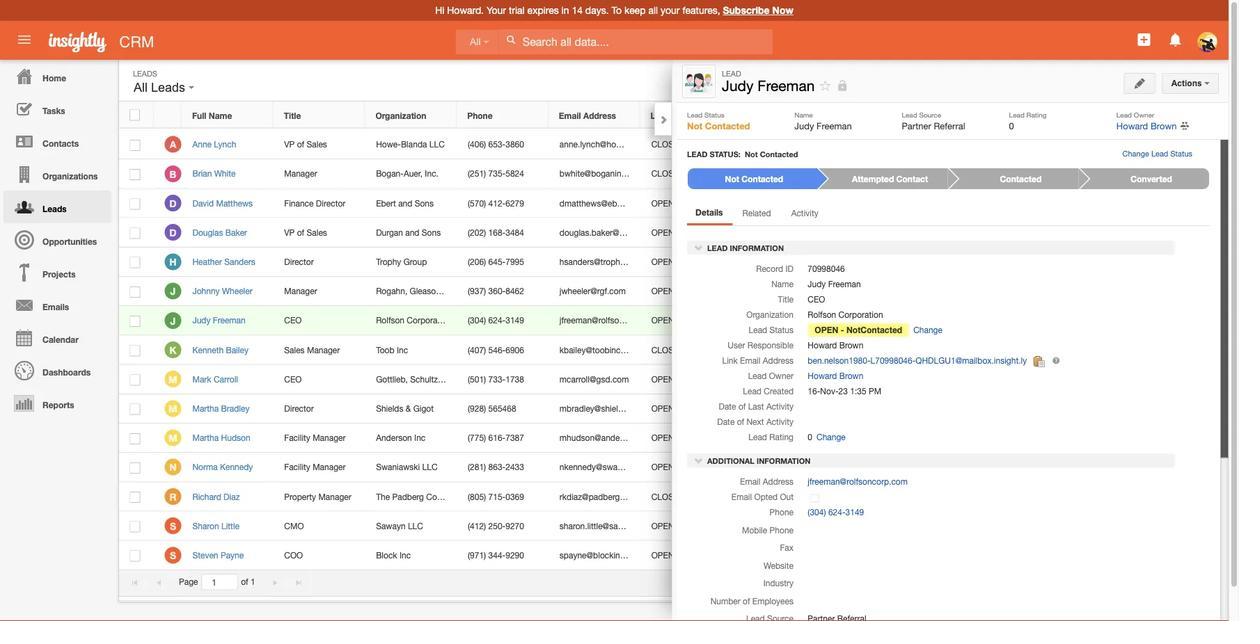 Task type: describe. For each thing, give the bounding box(es) containing it.
bwhite@boganinc.com cell
[[549, 160, 645, 189]]

nov- for anne.lynch@howeblanda.com
[[756, 140, 774, 149]]

brown for howard brown cell corresponding to k
[[897, 345, 921, 355]]

1:35 for anne.lynch@howeblanda.com
[[786, 140, 802, 149]]

1 vertical spatial title
[[778, 295, 794, 305]]

all leads
[[134, 80, 189, 95]]

nov- for spayne@blockinc.com
[[756, 551, 774, 561]]

r link
[[165, 489, 181, 505]]

change link for open - notcontacted
[[909, 324, 943, 337]]

16-nov-23 1:35 pm inside b row
[[743, 169, 817, 179]]

organizations
[[43, 171, 98, 181]]

dashboards
[[43, 368, 91, 377]]

howard brown for s's howard brown link
[[865, 522, 921, 531]]

follow image for mcarroll@gsd.com
[[957, 374, 970, 387]]

closed for a
[[652, 140, 685, 149]]

(206) 645-7995 cell
[[457, 248, 549, 277]]

0 horizontal spatial owner
[[769, 372, 794, 381]]

16-nov-23 1:35 pm for jwheeler@rgf.com
[[743, 287, 817, 296]]

tasks
[[43, 106, 65, 116]]

rolfson inside cell
[[376, 316, 405, 326]]

vp of sales for d
[[284, 228, 327, 237]]

manager for m
[[313, 433, 346, 443]]

corporation inside cell
[[407, 316, 451, 326]]

0 vertical spatial activity
[[791, 208, 819, 218]]

(971) 344-9290 cell
[[457, 542, 549, 571]]

mark carroll link
[[192, 375, 245, 384]]

closed for r
[[652, 492, 685, 502]]

leads up all leads
[[133, 69, 157, 78]]

16- for nkennedy@swaniawskillc.com
[[743, 463, 756, 473]]

16-nov-23 1:35 pm cell for hsanders@trophygroup.com
[[733, 248, 854, 277]]

1:35 up fax
[[786, 522, 802, 531]]

brown for howard brown link for n
[[897, 463, 921, 473]]

howard for s's howard brown link
[[865, 522, 894, 531]]

dmatthews@ebertandsons.com cell
[[549, 189, 678, 218]]

sharon little
[[192, 522, 240, 531]]

diaz
[[224, 492, 240, 502]]

brian
[[192, 169, 212, 179]]

open for mhudson@andersoninc.com
[[652, 433, 674, 443]]

follow image for mbradley@shieldsgigot.com
[[957, 403, 970, 416]]

nkennedy@swaniawskillc.com
[[560, 463, 672, 473]]

kenneth bailey link
[[192, 345, 255, 355]]

information for record id
[[730, 244, 784, 253]]

0 horizontal spatial title
[[284, 111, 301, 120]]

lead left status:
[[687, 150, 708, 159]]

and inside durgan and sons cell
[[405, 228, 420, 237]]

9290
[[506, 551, 524, 561]]

16-nov-23 1:35 pm for spayne@blockinc.com
[[743, 551, 817, 561]]

(304) 624-3149 cell
[[457, 306, 549, 336]]

1738
[[506, 375, 524, 384]]

3 m row from the top
[[119, 424, 1016, 453]]

2 vertical spatial judy freeman
[[192, 316, 246, 326]]

2 horizontal spatial owner
[[1134, 111, 1155, 119]]

coo
[[284, 551, 303, 561]]

sharon.little@sawayn.com
[[560, 522, 656, 531]]

16-nov-23 1:35 pm down 'ben.nelson1980-'
[[808, 387, 882, 397]]

and inside rogahn, gleason and farrell cell
[[443, 287, 457, 296]]

full
[[192, 111, 206, 120]]

(775) 616-7387 cell
[[457, 424, 549, 453]]

partner
[[902, 120, 931, 131]]

nov- for douglas.baker@durganandsons.com
[[756, 228, 774, 237]]

related link
[[734, 204, 780, 225]]

toob inc cell
[[365, 336, 457, 365]]

pm inside b row
[[804, 169, 817, 179]]

of 1
[[241, 578, 255, 588]]

23 down your recent imports
[[1068, 241, 1077, 251]]

home
[[43, 73, 66, 83]]

martha for martha bradley
[[192, 404, 219, 414]]

sons for ebert and sons
[[415, 198, 434, 208]]

10 open - notcontacted cell from the top
[[641, 512, 735, 542]]

manager up sales manager
[[284, 287, 317, 296]]

imports
[[1083, 221, 1118, 230]]

16- for mbradley@shieldsgigot.com
[[743, 404, 756, 414]]

actions button
[[1163, 73, 1219, 94]]

hi
[[435, 5, 445, 16]]

16-nov-23 1:35 pm for jfreeman@rolfsoncorp.com
[[743, 316, 817, 326]]

features,
[[683, 5, 720, 16]]

howard brown for howard brown link related to j
[[865, 316, 921, 326]]

653-
[[488, 140, 506, 149]]

(570)
[[468, 198, 486, 208]]

- for mcarroll@gsd.com
[[677, 375, 680, 384]]

closed - disqualified for r
[[652, 492, 736, 502]]

row containing full name
[[119, 102, 1015, 128]]

2 d row from the top
[[119, 218, 1016, 248]]

director inside d row
[[316, 198, 346, 208]]

open - notcontacted cell for spayne@blockinc.com
[[641, 542, 735, 571]]

notcontacted for dmatthews@ebertandsons.com
[[682, 198, 735, 208]]

vp for d
[[284, 228, 295, 237]]

8462
[[506, 287, 524, 296]]

23 for mhudson@andersoninc.com
[[774, 433, 783, 443]]

nov- for rkdiaz@padbergh.com
[[756, 492, 774, 502]]

0 vertical spatial date
[[719, 402, 736, 412]]

follow image for b
[[957, 168, 970, 181]]

6279
[[506, 198, 524, 208]]

related
[[743, 208, 771, 218]]

nov- for mcarroll@gsd.com
[[756, 375, 774, 384]]

16- for kbailey@toobinc.com
[[743, 345, 756, 355]]

lead inside lead rating 0
[[1009, 111, 1025, 119]]

gottlieb,
[[376, 375, 408, 384]]

mcarroll@gsd.com
[[560, 375, 629, 384]]

(501)
[[468, 375, 486, 384]]

- for kbailey@toobinc.com
[[687, 345, 691, 355]]

actions
[[1172, 79, 1205, 88]]

douglas.baker@durganandsons.com cell
[[549, 218, 696, 248]]

link
[[722, 356, 738, 366]]

contacted inside 'contacted' link
[[1000, 174, 1042, 184]]

disqualified inside b row
[[693, 169, 736, 179]]

details
[[696, 207, 723, 217]]

lead down next at the right of the page
[[749, 433, 767, 443]]

mhudson@andersoninc.com cell
[[549, 424, 666, 453]]

Search all data.... text field
[[498, 29, 773, 54]]

durgan and sons cell
[[365, 218, 457, 248]]

the padberg company cell
[[365, 483, 463, 512]]

16-nov-23 1:35 pm cell for rkdiaz@padbergh.com
[[733, 483, 854, 512]]

lead inside new lead link
[[1151, 75, 1170, 85]]

nov- for jfreeman@rolfsoncorp.com
[[756, 316, 774, 326]]

trophy group cell
[[365, 248, 457, 277]]

16-nov-23 1:35 pm for mbradley@shieldsgigot.com
[[743, 404, 817, 414]]

projects
[[43, 269, 76, 279]]

1 vertical spatial email address
[[740, 477, 794, 487]]

pm for rkdiaz@padbergh.com
[[804, 492, 817, 502]]

lead inside the lead status not contacted
[[687, 111, 703, 119]]

k row
[[119, 336, 1016, 365]]

additional information
[[705, 457, 811, 466]]

lead up lead status: not contacted
[[742, 111, 762, 120]]

lead down link email address
[[748, 372, 767, 381]]

chevron down image
[[694, 243, 704, 253]]

and inside the ebert and sons cell
[[398, 198, 412, 208]]

howard brown for howard brown cell corresponding to d
[[865, 228, 921, 237]]

inc.
[[425, 169, 439, 179]]

gottlieb, schultz and d'amore cell
[[365, 365, 489, 395]]

howard.
[[447, 5, 484, 16]]

status right chevron right "icon"
[[673, 111, 698, 120]]

lead inside lead source partner referral
[[902, 111, 917, 119]]

richard
[[192, 492, 221, 502]]

brian white link
[[192, 169, 243, 179]]

all link
[[456, 30, 498, 55]]

of left 1
[[241, 578, 248, 588]]

s for sharon little
[[170, 521, 176, 532]]

freeman up name judy freeman
[[758, 77, 815, 94]]

(281)
[[468, 463, 486, 473]]

opportunities
[[43, 237, 97, 246]]

baker
[[225, 228, 247, 237]]

not contacted link
[[688, 169, 817, 189]]

s link for sharon little
[[165, 518, 181, 535]]

shields
[[376, 404, 403, 414]]

1 horizontal spatial your
[[1025, 221, 1047, 230]]

(937) 360-8462
[[468, 287, 524, 296]]

1 vertical spatial activity
[[767, 402, 794, 412]]

of inside a row
[[297, 140, 304, 149]]

import for import / export
[[1025, 164, 1055, 173]]

1 horizontal spatial owner
[[886, 111, 913, 120]]

1 s row from the top
[[119, 512, 1016, 542]]

0 vertical spatial judy freeman
[[722, 77, 815, 94]]

facility for m
[[284, 433, 310, 443]]

nov- down recent
[[1050, 241, 1068, 251]]

open - notcontacted cell for nkennedy@swaniawskillc.com
[[641, 453, 735, 483]]

l70998046-
[[871, 356, 916, 366]]

2 vertical spatial address
[[763, 477, 794, 487]]

reports
[[43, 400, 74, 410]]

howard brown link for s
[[865, 522, 921, 531]]

1 m row from the top
[[119, 365, 1016, 395]]

16- for spayne@blockinc.com
[[743, 551, 756, 561]]

judy down 70998046
[[808, 280, 826, 289]]

shields & gigot
[[376, 404, 434, 414]]

status:
[[710, 150, 741, 159]]

sawayn llc cell
[[365, 512, 457, 542]]

23 for jwheeler@rgf.com
[[774, 287, 783, 296]]

ebert and sons cell
[[365, 189, 457, 218]]

a link
[[165, 136, 181, 153]]

16-nov-23 1:35 pm up fax
[[743, 522, 817, 531]]

r
[[169, 492, 177, 503]]

home link
[[3, 60, 111, 93]]

0 vertical spatial lead created
[[742, 111, 796, 120]]

(206)
[[468, 257, 486, 267]]

1 vertical spatial lead status
[[749, 326, 794, 335]]

last
[[748, 402, 764, 412]]

0 vertical spatial address
[[583, 111, 616, 120]]

facility manager cell for n
[[274, 453, 365, 483]]

contacted up not contacted
[[760, 150, 798, 159]]

email down user responsible
[[740, 356, 761, 366]]

new
[[1131, 75, 1149, 85]]

llc inside a row
[[429, 140, 445, 149]]

pm for jfreeman@rolfsoncorp.com
[[804, 316, 817, 326]]

1 horizontal spatial not
[[725, 174, 740, 184]]

steven
[[192, 551, 218, 561]]

judy right the lead icon
[[722, 77, 754, 94]]

contacted inside the lead status not contacted
[[705, 120, 750, 131]]

follow image for douglas.baker@durganandsons.com
[[957, 227, 970, 240]]

rolfson corporation cell
[[365, 306, 457, 336]]

information for email address
[[757, 457, 811, 466]]

source
[[919, 111, 941, 119]]

of left next at the right of the page
[[737, 418, 744, 427]]

lead rating
[[749, 433, 794, 443]]

open - notcontacted cell for dmatthews@ebertandsons.com
[[641, 189, 735, 218]]

1:35 for hsanders@trophygroup.com
[[786, 257, 802, 267]]

email up a row
[[559, 111, 581, 120]]

manager for k
[[307, 345, 340, 355]]

rkdiaz@padbergh.com
[[560, 492, 643, 502]]

(406)
[[468, 140, 486, 149]]

(304) for (304) 624-3149 cell
[[468, 316, 486, 326]]

2 s row from the top
[[119, 542, 1016, 571]]

details link
[[687, 204, 731, 224]]

leads up opportunities link
[[43, 204, 67, 214]]

- inside b row
[[687, 169, 691, 179]]

howard brown link for r
[[865, 492, 921, 502]]

sanders
[[224, 257, 255, 267]]

ebert and sons
[[376, 198, 434, 208]]

(971)
[[468, 551, 486, 561]]

howard for m's howard brown link
[[865, 375, 894, 384]]

nkennedy@swaniawskillc.com cell
[[549, 453, 672, 483]]

(805) 715-0369 cell
[[457, 483, 549, 512]]

property manager cell
[[274, 483, 365, 512]]

freeman down 70998046
[[828, 280, 861, 289]]

16- for mcarroll@gsd.com
[[743, 375, 756, 384]]

b row
[[119, 160, 1016, 189]]

1 vertical spatial address
[[763, 356, 794, 366]]

closed - disqualified for k
[[652, 345, 736, 355]]

status up responsible
[[770, 326, 794, 335]]

director for h
[[284, 257, 314, 267]]

status down change record owner image
[[1171, 149, 1193, 158]]

matthews
[[216, 198, 253, 208]]

block inc
[[376, 551, 411, 561]]

all for all leads
[[134, 80, 148, 95]]

open - notcontacted for nkennedy@swaniawskillc.com
[[652, 463, 735, 473]]

1 horizontal spatial organization
[[747, 310, 794, 320]]

open - notcontacted for douglas.baker@durganandsons.com
[[652, 228, 735, 237]]

howard brown cell for d
[[854, 218, 946, 248]]

follow image inside s row
[[957, 521, 970, 534]]

b
[[170, 168, 176, 180]]

opted
[[754, 492, 778, 502]]

1:35 down 'ben.nelson1980-'
[[850, 387, 867, 397]]

16-nov-23 1:35 pm for kbailey@toobinc.com
[[743, 345, 817, 355]]

lead right chevron down icon
[[707, 244, 728, 253]]

2 16-nov-23 1:35 pm cell from the top
[[733, 160, 854, 189]]

2 vertical spatial phone
[[770, 526, 794, 535]]

emails
[[43, 302, 69, 312]]

open for dmatthews@ebertandsons.com
[[652, 198, 674, 208]]

coo cell
[[274, 542, 365, 571]]

pm for mcarroll@gsd.com
[[804, 375, 817, 384]]

attempted contact
[[852, 174, 928, 184]]

inc for k
[[397, 345, 408, 355]]

mcarroll@gsd.com cell
[[549, 365, 641, 395]]

howe-blanda llc cell
[[365, 130, 457, 160]]

brian white
[[192, 169, 236, 179]]

16-nov-23 1:35 pm cell for anne.lynch@howeblanda.com
[[733, 130, 854, 160]]

735-
[[488, 169, 506, 179]]

1:35 for spayne@blockinc.com
[[786, 551, 802, 561]]

kbailey@toobinc.com cell
[[549, 336, 641, 365]]

open for douglas.baker@durganandsons.com
[[652, 228, 674, 237]]

(412) 250-9270 cell
[[457, 512, 549, 542]]

douglas baker link
[[192, 228, 254, 237]]

m for martha hudson
[[169, 433, 177, 444]]

hsanders@trophygroup.com cell
[[549, 248, 665, 277]]

finance director cell
[[274, 189, 365, 218]]

bogan-auer, inc.
[[376, 169, 439, 179]]

to
[[612, 5, 622, 16]]

624- for (304) 624-3149 cell
[[488, 316, 506, 326]]

mark carroll
[[192, 375, 238, 384]]

- for hsanders@trophygroup.com
[[677, 257, 680, 267]]

- for mbradley@shieldsgigot.com
[[677, 404, 680, 414]]

2 vertical spatial activity
[[767, 418, 794, 427]]

(281) 863-2433 cell
[[457, 453, 549, 483]]

email up email opted out at the bottom of the page
[[740, 477, 761, 487]]

0 vertical spatial lead status
[[651, 111, 698, 120]]

follow image for anne.lynch@howeblanda.com
[[957, 139, 970, 152]]

director cell for h
[[274, 248, 365, 277]]

mbradley@shieldsgigot.com cell
[[549, 395, 665, 424]]

howard for howard brown link associated with r
[[865, 492, 894, 502]]

lead up user responsible
[[749, 326, 767, 335]]

1 horizontal spatial rolfson corporation
[[808, 310, 883, 320]]

white image
[[506, 35, 516, 45]]

lead up converted
[[1152, 149, 1169, 158]]

vp of sales for a
[[284, 140, 327, 149]]

r row
[[119, 483, 1016, 512]]

ben.nelson1980-l70998046-qhdlgu1@mailbox.insight.ly link
[[808, 356, 1027, 366]]

23 down 'ben.nelson1980-'
[[839, 387, 848, 397]]

0 inside lead rating 0
[[1009, 120, 1014, 131]]

sons for durgan and sons
[[422, 228, 441, 237]]

martha bradley link
[[192, 404, 257, 414]]

(406) 653-3860 cell
[[457, 130, 549, 160]]

0 horizontal spatial 0
[[808, 433, 813, 443]]

lead down new
[[1117, 111, 1132, 119]]

judy inside name judy freeman
[[795, 120, 814, 131]]

n row
[[119, 453, 1016, 483]]

swaniawski llc cell
[[365, 453, 457, 483]]

open - notcontacted cell for mbradley@shieldsgigot.com
[[641, 395, 735, 424]]

open for mcarroll@gsd.com
[[652, 375, 674, 384]]

0 horizontal spatial organization
[[376, 111, 426, 120]]

change record owner image
[[1181, 120, 1190, 132]]

and inside gottlieb, schultz and d'amore cell
[[440, 375, 454, 384]]

howard brown link for b
[[865, 169, 921, 179]]

h row
[[119, 248, 1016, 277]]

2 vertical spatial change
[[817, 433, 846, 443]]

freeman inside j row
[[213, 316, 246, 326]]

bradley
[[221, 404, 250, 414]]

brown for howard brown link for a
[[897, 140, 921, 149]]

(251) 735-5824 cell
[[457, 160, 549, 189]]

contacted inside not contacted link
[[742, 174, 783, 184]]

2 horizontal spatial lead owner
[[1117, 111, 1155, 119]]

2 m row from the top
[[119, 395, 1016, 424]]

swaniawski
[[376, 463, 420, 473]]

howard brown cell for k
[[854, 336, 946, 365]]



Task type: vqa. For each thing, say whether or not it's contained in the screenshot.


Task type: locate. For each thing, give the bounding box(es) containing it.
1 vertical spatial judy freeman
[[808, 280, 861, 289]]

16- inside n row
[[743, 463, 756, 473]]

judy inside j row
[[192, 316, 211, 326]]

0 vertical spatial (304)
[[468, 316, 486, 326]]

2 vertical spatial not
[[725, 174, 740, 184]]

1 horizontal spatial 0
[[1009, 120, 1014, 131]]

ceo down sales manager
[[284, 375, 302, 384]]

director cell down finance director cell
[[274, 248, 365, 277]]

anne lynch
[[192, 140, 236, 149]]

farrell
[[459, 287, 482, 296]]

6 16-nov-23 1:35 pm cell from the top
[[733, 306, 854, 336]]

information down lead rating at the right of page
[[757, 457, 811, 466]]

1 16-nov-23 1:35 pm cell from the top
[[733, 130, 854, 160]]

1 vertical spatial llc
[[422, 463, 438, 473]]

2 vertical spatial import
[[1079, 241, 1104, 251]]

nov- inside b row
[[756, 169, 774, 179]]

ceo cell down sales manager
[[274, 365, 365, 395]]

and right schultz
[[440, 375, 454, 384]]

import
[[1025, 164, 1055, 173], [1037, 184, 1061, 194], [1079, 241, 1104, 251]]

624- down the 360- on the top left of page
[[488, 316, 506, 326]]

3 disqualified from the top
[[693, 345, 736, 355]]

open - notcontacted inside s row
[[652, 551, 735, 561]]

9 open - notcontacted cell from the top
[[641, 453, 735, 483]]

j row
[[119, 277, 1016, 306], [119, 306, 1016, 336]]

0 vertical spatial organization
[[376, 111, 426, 120]]

1 horizontal spatial corporation
[[839, 310, 883, 320]]

change up jfreeman@rolfsoncorp.com link
[[817, 433, 846, 443]]

open for jfreeman@rolfsoncorp.com
[[652, 316, 674, 326]]

vp of sales cell
[[274, 130, 365, 160], [274, 218, 365, 248]]

(202) 168-3484 cell
[[457, 218, 549, 248]]

all inside 'link'
[[470, 36, 481, 47]]

0 vertical spatial manager cell
[[274, 160, 365, 189]]

16-nov-23 1:35 pm up lead status: not contacted
[[743, 140, 817, 149]]

14 16-nov-23 1:35 pm cell from the top
[[733, 542, 854, 571]]

1 facility from the top
[[284, 433, 310, 443]]

(304) inside cell
[[468, 316, 486, 326]]

brown for m's howard brown link
[[897, 375, 921, 384]]

open - notcontacted cell for jwheeler@rgf.com
[[641, 277, 735, 306]]

1 d from the top
[[169, 198, 177, 209]]

follow image inside k row
[[957, 344, 970, 358]]

23 inside h row
[[774, 257, 783, 267]]

1 horizontal spatial jfreeman@rolfsoncorp.com
[[808, 477, 908, 487]]

sales inside d row
[[307, 228, 327, 237]]

and
[[398, 198, 412, 208], [405, 228, 420, 237], [443, 287, 457, 296], [440, 375, 454, 384]]

all down howard.
[[470, 36, 481, 47]]

(206) 645-7995
[[468, 257, 524, 267]]

howard brown inside j row
[[865, 316, 921, 326]]

(304) for the "(304) 624-3149" link
[[808, 508, 826, 518]]

facility for n
[[284, 463, 310, 473]]

notcontacted for nkennedy@swaniawskillc.com
[[682, 463, 735, 473]]

1 horizontal spatial (304)
[[808, 508, 826, 518]]

1:35 up link email address
[[786, 345, 802, 355]]

little
[[221, 522, 240, 531]]

open - notcontacted for hsanders@trophygroup.com
[[652, 257, 735, 267]]

m up n link
[[169, 433, 177, 444]]

0 vertical spatial import
[[1025, 164, 1055, 173]]

23 for mcarroll@gsd.com
[[774, 375, 783, 384]]

and right 'ebert'
[[398, 198, 412, 208]]

1:35 for rkdiaz@padbergh.com
[[786, 492, 802, 502]]

judy freeman link
[[192, 316, 253, 326]]

notcontacted for jwheeler@rgf.com
[[682, 287, 735, 296]]

5824
[[506, 169, 524, 179]]

of left last
[[739, 402, 746, 412]]

1 vertical spatial 3149
[[846, 508, 864, 518]]

subscribe now link
[[723, 5, 794, 16]]

lead up the "anne.lynch@howeblanda.com"
[[651, 111, 670, 120]]

contacted
[[705, 120, 750, 131], [760, 150, 798, 159], [742, 174, 783, 184], [1000, 174, 1042, 184]]

2 d link from the top
[[165, 224, 181, 241]]

name for name
[[772, 280, 794, 289]]

1 horizontal spatial (304) 624-3149
[[808, 508, 864, 518]]

bogan-auer, inc. cell
[[365, 160, 457, 189]]

gleason
[[410, 287, 441, 296]]

(570) 412-6279
[[468, 198, 524, 208]]

block inc cell
[[365, 542, 457, 571]]

pm inside d row
[[804, 228, 817, 237]]

lead down search this list... text field
[[864, 111, 884, 120]]

23 up mobile phone
[[774, 492, 783, 502]]

1 s from the top
[[170, 521, 176, 532]]

open - notcontacted cell for hsanders@trophygroup.com
[[641, 248, 735, 277]]

director cell
[[274, 248, 365, 277], [274, 395, 365, 424]]

16- inside k row
[[743, 345, 756, 355]]

pm for anne.lynch@howeblanda.com
[[804, 140, 817, 149]]

rkdiaz@padbergh.com cell
[[549, 483, 643, 512]]

0 vertical spatial not
[[687, 120, 703, 131]]

converted
[[1131, 174, 1173, 184]]

swaniawski llc
[[376, 463, 438, 473]]

9 16-nov-23 1:35 pm cell from the top
[[733, 395, 854, 424]]

lead status: not contacted
[[687, 150, 798, 159]]

steven payne link
[[192, 551, 251, 561]]

2 facility from the top
[[284, 463, 310, 473]]

brown inside b row
[[897, 169, 921, 179]]

0 vertical spatial change link
[[909, 324, 943, 337]]

row
[[119, 102, 1015, 128]]

brown for howard brown link related to j
[[897, 316, 921, 326]]

spayne@blockinc.com cell
[[549, 542, 643, 571]]

23 for jfreeman@rolfsoncorp.com
[[774, 316, 783, 326]]

activity link
[[782, 204, 828, 225]]

follow image for jwheeler@rgf.com
[[957, 286, 970, 299]]

1 horizontal spatial rating
[[1027, 111, 1047, 119]]

1 vertical spatial created
[[764, 387, 794, 397]]

3 m link from the top
[[165, 430, 181, 447]]

lead created up lead status: not contacted
[[742, 111, 796, 120]]

corporation down rogahn, gleason and farrell
[[407, 316, 451, 326]]

23 right last
[[774, 404, 783, 414]]

3 closed - disqualified cell from the top
[[641, 336, 736, 365]]

brown
[[1151, 120, 1177, 131], [897, 140, 921, 149], [897, 169, 921, 179], [897, 228, 921, 237], [897, 316, 921, 326], [840, 341, 864, 351], [897, 345, 921, 355], [840, 372, 864, 381], [897, 375, 921, 384], [897, 463, 921, 473], [897, 492, 921, 502], [897, 522, 921, 531]]

sales manager
[[284, 345, 340, 355]]

2 horizontal spatial not
[[745, 150, 758, 159]]

m for mark carroll
[[169, 374, 177, 386]]

norma
[[192, 463, 218, 473]]

1 vertical spatial lead created
[[743, 387, 794, 397]]

1 vertical spatial (304) 624-3149
[[808, 508, 864, 518]]

number of employees
[[711, 597, 794, 606]]

follow image inside d row
[[957, 227, 970, 240]]

lead up last
[[743, 387, 762, 397]]

1 vertical spatial facility
[[284, 463, 310, 473]]

1:35 right the opted at right bottom
[[786, 492, 802, 502]]

follow image inside j row
[[957, 286, 970, 299]]

1 horizontal spatial change link
[[909, 324, 943, 337]]

(937) 360-8462 cell
[[457, 277, 549, 306]]

- inside k row
[[687, 345, 691, 355]]

navigation
[[0, 60, 111, 420]]

16-nov-23 1:35 pm inside k row
[[743, 345, 817, 355]]

david matthews
[[192, 198, 253, 208]]

open - notcontacted inside n row
[[652, 463, 735, 473]]

0 vertical spatial title
[[284, 111, 301, 120]]

0 horizontal spatial name
[[209, 111, 232, 120]]

2 facility manager cell from the top
[[274, 453, 365, 483]]

5 open - notcontacted cell from the top
[[641, 306, 735, 336]]

d
[[169, 198, 177, 209], [169, 227, 177, 239]]

howard brown inside r row
[[865, 492, 921, 502]]

4 disqualified from the top
[[693, 492, 736, 502]]

2 manager cell from the top
[[274, 277, 365, 306]]

2 j from the top
[[170, 315, 176, 327]]

m link for mark carroll
[[165, 371, 181, 388]]

1 vertical spatial closed - disqualified
[[652, 345, 736, 355]]

1 vertical spatial howard brown cell
[[854, 336, 946, 365]]

s row
[[119, 512, 1016, 542], [119, 542, 1016, 571]]

2 martha from the top
[[192, 433, 219, 443]]

0 horizontal spatial your
[[487, 5, 506, 16]]

1 vertical spatial facility manager
[[284, 463, 346, 473]]

name down id
[[772, 280, 794, 289]]

2 ceo cell from the top
[[274, 365, 365, 395]]

0 vertical spatial all
[[470, 36, 481, 47]]

1 martha from the top
[[192, 404, 219, 414]]

1 facility manager cell from the top
[[274, 424, 365, 453]]

facility manager
[[284, 433, 346, 443], [284, 463, 346, 473]]

0 vertical spatial vp of sales
[[284, 140, 327, 149]]

wheeler
[[222, 287, 253, 296]]

2 vertical spatial m
[[169, 433, 177, 444]]

1 vertical spatial m
[[169, 403, 177, 415]]

email opted out
[[732, 492, 794, 502]]

j for judy freeman
[[170, 315, 176, 327]]

brown inside s row
[[897, 522, 921, 531]]

nov-
[[756, 140, 774, 149], [756, 169, 774, 179], [756, 228, 774, 237], [1050, 241, 1068, 251], [756, 257, 774, 267], [756, 287, 774, 296], [756, 316, 774, 326], [756, 345, 774, 355], [756, 375, 774, 384], [820, 387, 839, 397], [756, 404, 774, 414], [756, 433, 774, 443], [756, 463, 774, 473], [756, 492, 774, 502], [756, 522, 774, 531], [756, 551, 774, 561]]

vp of sales cell for d
[[274, 218, 365, 248]]

16-nov-23 1:35 pm for douglas.baker@durganandsons.com
[[743, 228, 817, 237]]

sales inside cell
[[284, 345, 305, 355]]

16-nov-23 1:35 pm up website in the bottom of the page
[[743, 551, 817, 561]]

0 vertical spatial ceo
[[808, 295, 825, 305]]

1 vertical spatial vp
[[284, 228, 295, 237]]

nov- left out
[[756, 492, 774, 502]]

1 horizontal spatial name
[[772, 280, 794, 289]]

16-nov-23 1:35 pm for mhudson@andersoninc.com
[[743, 433, 817, 443]]

23 inside d row
[[774, 228, 783, 237]]

payne
[[221, 551, 244, 561]]

16- inside h row
[[743, 257, 756, 267]]

jfreeman@rolfsoncorp.com
[[560, 316, 660, 326], [808, 477, 908, 487]]

rogahn, gleason and farrell cell
[[365, 277, 482, 306]]

email address up a row
[[559, 111, 616, 120]]

2 facility manager from the top
[[284, 463, 346, 473]]

jwheeler@rgf.com
[[560, 287, 626, 296]]

follow image for nkennedy@swaniawskillc.com
[[957, 462, 970, 475]]

0 vertical spatial j
[[170, 286, 176, 297]]

facility inside n row
[[284, 463, 310, 473]]

16-nov-23 1:35 pm inside n row
[[743, 463, 817, 473]]

rogahn, gleason and farrell
[[376, 287, 482, 296]]

2 vertical spatial inc
[[400, 551, 411, 561]]

0 vertical spatial email address
[[559, 111, 616, 120]]

3149
[[506, 316, 524, 326], [846, 508, 864, 518]]

manager for n
[[313, 463, 346, 473]]

howard brown inside d row
[[865, 228, 921, 237]]

ceo down 70998046
[[808, 295, 825, 305]]

status inside the lead status not contacted
[[705, 111, 725, 119]]

(304) 624-3149 down (937) 360-8462
[[468, 316, 524, 326]]

cell
[[733, 189, 854, 218], [854, 189, 946, 218], [981, 189, 1016, 218], [854, 248, 946, 277], [854, 277, 946, 306], [981, 277, 1016, 306], [119, 306, 154, 336], [981, 306, 1016, 336], [854, 395, 946, 424], [981, 395, 1016, 424], [854, 424, 946, 453], [981, 424, 1016, 453], [981, 483, 1016, 512], [981, 512, 1016, 542], [854, 542, 946, 571], [981, 542, 1016, 571]]

1 horizontal spatial change
[[914, 326, 943, 335]]

13 16-nov-23 1:35 pm cell from the top
[[733, 512, 854, 542]]

1 m from the top
[[169, 374, 177, 386]]

company
[[426, 492, 463, 502]]

pm inside k row
[[804, 345, 817, 355]]

howard for howard brown link for a
[[865, 140, 894, 149]]

d link up h link
[[165, 224, 181, 241]]

facility manager cell
[[274, 424, 365, 453], [274, 453, 365, 483]]

address up out
[[763, 477, 794, 487]]

k link
[[165, 342, 181, 359]]

nov- down 'ben.nelson1980-'
[[820, 387, 839, 397]]

llc inside "cell"
[[422, 463, 438, 473]]

sharon.little@sawayn.com cell
[[549, 512, 656, 542]]

sales for d
[[307, 228, 327, 237]]

16-nov-23 1:35 pm up next at the right of the page
[[743, 404, 817, 414]]

crm
[[119, 33, 154, 50]]

3 closed - disqualified from the top
[[652, 492, 736, 502]]

lead information
[[705, 244, 784, 253]]

manager cell
[[274, 160, 365, 189], [274, 277, 365, 306]]

pm inside r row
[[804, 492, 817, 502]]

2 d from the top
[[169, 227, 177, 239]]

(304)
[[468, 316, 486, 326], [808, 508, 826, 518]]

(406) 653-3860
[[468, 140, 524, 149]]

sales manager cell
[[274, 336, 365, 365]]

1 vertical spatial change
[[914, 326, 943, 335]]

6 open - notcontacted cell from the top
[[641, 365, 735, 395]]

navigation containing home
[[0, 60, 111, 420]]

brown inside k row
[[897, 345, 921, 355]]

16- inside b row
[[743, 169, 756, 179]]

jfreeman@rolfsoncorp.com cell
[[549, 306, 660, 336]]

closed - disqualified inside r row
[[652, 492, 736, 502]]

1 vp from the top
[[284, 140, 295, 149]]

1 vertical spatial s
[[170, 550, 176, 562]]

follow image
[[819, 79, 832, 93], [957, 168, 970, 181], [957, 197, 970, 211], [957, 256, 970, 269], [957, 315, 970, 328], [957, 344, 970, 358], [957, 550, 970, 563]]

3 16-nov-23 1:35 pm cell from the top
[[733, 218, 854, 248]]

16-nov-23 1:35 pm down related link
[[743, 228, 817, 237]]

23 inside r row
[[774, 492, 783, 502]]

1 vertical spatial director cell
[[274, 395, 365, 424]]

your
[[661, 5, 680, 16]]

1 field
[[202, 575, 237, 590]]

notcontacted for jfreeman@rolfsoncorp.com
[[682, 316, 735, 326]]

16-nov-23 1:35 pm up mobile phone
[[743, 492, 817, 502]]

j link for johnny wheeler
[[165, 283, 181, 300]]

manager inside b row
[[284, 169, 317, 179]]

rating inside lead rating 0
[[1027, 111, 1047, 119]]

rolfson
[[808, 310, 836, 320], [376, 316, 405, 326]]

0 vertical spatial your
[[487, 5, 506, 16]]

d link for douglas baker
[[165, 224, 181, 241]]

cmo cell
[[274, 512, 365, 542]]

nov- inside h row
[[756, 257, 774, 267]]

9 follow image from the top
[[957, 521, 970, 534]]

1 m link from the top
[[165, 371, 181, 388]]

follow image inside d row
[[957, 197, 970, 211]]

nov- up lead status: not contacted
[[756, 140, 774, 149]]

howard brown cell
[[854, 218, 946, 248], [854, 336, 946, 365]]

4 open - notcontacted cell from the top
[[641, 277, 735, 306]]

1:35 inside r row
[[786, 492, 802, 502]]

1:35 for mbradley@shieldsgigot.com
[[786, 404, 802, 414]]

calendar link
[[3, 322, 111, 354]]

7 follow image from the top
[[957, 462, 970, 475]]

23 up the additional information
[[774, 433, 783, 443]]

jwheeler@rgf.com cell
[[549, 277, 641, 306]]

llc inside s row
[[408, 522, 423, 531]]

howard inside d row
[[865, 228, 894, 237]]

referral
[[934, 120, 966, 131]]

howard brown link for j
[[865, 316, 921, 326]]

closed - disqualified down chevron down image
[[652, 492, 736, 502]]

2 vp from the top
[[284, 228, 295, 237]]

j down h
[[170, 286, 176, 297]]

show sidebar image
[[1090, 75, 1099, 85]]

chevron right image
[[659, 115, 668, 125]]

hsanders@trophygroup.com
[[560, 257, 665, 267]]

lead owner down link email address
[[748, 372, 794, 381]]

owner down new
[[1134, 111, 1155, 119]]

10 16-nov-23 1:35 pm cell from the top
[[733, 424, 854, 453]]

all for all
[[470, 36, 481, 47]]

(928) 565468
[[468, 404, 516, 414]]

23 up out
[[774, 463, 783, 473]]

16-nov-23 1:35 pm for mcarroll@gsd.com
[[743, 375, 817, 384]]

None checkbox
[[130, 110, 140, 121], [130, 228, 140, 239], [130, 257, 140, 269], [130, 316, 140, 327], [130, 346, 140, 357], [130, 375, 140, 386], [130, 404, 140, 415], [130, 522, 140, 533], [130, 551, 140, 562], [130, 110, 140, 121], [130, 228, 140, 239], [130, 257, 140, 269], [130, 316, 140, 327], [130, 346, 140, 357], [130, 375, 140, 386], [130, 404, 140, 415], [130, 522, 140, 533], [130, 551, 140, 562]]

863-
[[488, 463, 506, 473]]

1 director cell from the top
[[274, 248, 365, 277]]

rolfson corporation up 'ben.nelson1980-'
[[808, 310, 883, 320]]

follow image inside n row
[[957, 462, 970, 475]]

16-nov-23 1:35 pm inside h row
[[743, 257, 817, 267]]

1:35 for jfreeman@rolfsoncorp.com
[[786, 316, 802, 326]]

1 vertical spatial vp of sales cell
[[274, 218, 365, 248]]

0 vertical spatial phone
[[467, 111, 493, 120]]

llc right blanda
[[429, 140, 445, 149]]

3149 down 8462
[[506, 316, 524, 326]]

notcontacted for mbradley@shieldsgigot.com
[[682, 404, 735, 414]]

open - notcontacted cell for douglas.baker@durganandsons.com
[[641, 218, 735, 248]]

open - notcontacted cell
[[641, 189, 735, 218], [641, 218, 735, 248], [641, 248, 735, 277], [641, 277, 735, 306], [641, 306, 735, 336], [641, 365, 735, 395], [641, 395, 735, 424], [641, 424, 735, 453], [641, 453, 735, 483], [641, 512, 735, 542], [641, 542, 735, 571]]

d link down b
[[165, 195, 181, 212]]

carroll
[[214, 375, 238, 384]]

1 follow image from the top
[[957, 139, 970, 152]]

16- inside r row
[[743, 492, 756, 502]]

days.
[[585, 5, 609, 16]]

0 vertical spatial 624-
[[488, 316, 506, 326]]

4 closed from the top
[[652, 492, 685, 502]]

1 howard brown cell from the top
[[854, 218, 946, 248]]

disqualified down chevron down image
[[693, 492, 736, 502]]

1 ceo cell from the top
[[274, 306, 365, 336]]

follow image inside j row
[[957, 315, 970, 328]]

- inside r row
[[687, 492, 691, 502]]

2 vertical spatial ceo
[[284, 375, 302, 384]]

nov- inside r row
[[756, 492, 774, 502]]

norma kennedy link
[[192, 463, 260, 473]]

richard diaz link
[[192, 492, 247, 502]]

0 vertical spatial vp of sales cell
[[274, 130, 365, 160]]

16-nov-23 1:35 pm for nkennedy@swaniawskillc.com
[[743, 463, 817, 473]]

1 vertical spatial all
[[134, 80, 148, 95]]

3 closed from the top
[[652, 345, 685, 355]]

2 open - notcontacted cell from the top
[[641, 218, 735, 248]]

notcontacted inside n row
[[682, 463, 735, 473]]

disqualified for r
[[693, 492, 736, 502]]

23 up link email address
[[774, 345, 783, 355]]

ben.nelson1980-
[[808, 356, 871, 366]]

not for lead status: not contacted
[[745, 150, 758, 159]]

fax
[[780, 543, 794, 553]]

1 vertical spatial 0
[[808, 433, 813, 443]]

howard brown for b howard brown link
[[865, 169, 921, 179]]

2 closed - disqualified from the top
[[652, 345, 736, 355]]

notifications image
[[1167, 31, 1184, 48]]

16-nov-23 1:35 pm down next at the right of the page
[[743, 433, 817, 443]]

group
[[404, 257, 427, 267]]

follow image
[[957, 139, 970, 152], [957, 227, 970, 240], [957, 286, 970, 299], [957, 374, 970, 387], [957, 403, 970, 416], [957, 432, 970, 446], [957, 462, 970, 475], [957, 491, 970, 504], [957, 521, 970, 534]]

judy
[[722, 77, 754, 94], [795, 120, 814, 131], [808, 280, 826, 289], [192, 316, 211, 326]]

anderson
[[376, 433, 412, 443]]

7 16-nov-23 1:35 pm cell from the top
[[733, 336, 854, 365]]

0 horizontal spatial change link
[[813, 431, 846, 445]]

brown inside r row
[[897, 492, 921, 502]]

2 follow image from the top
[[957, 227, 970, 240]]

1 horizontal spatial lead owner
[[864, 111, 913, 120]]

12 16-nov-23 1:35 pm cell from the top
[[733, 483, 854, 512]]

2 vertical spatial director
[[284, 404, 314, 414]]

6906
[[506, 345, 524, 355]]

h
[[169, 257, 177, 268]]

hudson
[[221, 433, 250, 443]]

johnny wheeler
[[192, 287, 253, 296]]

(251) 735-5824
[[468, 169, 524, 179]]

lead up partner
[[902, 111, 917, 119]]

s left steven
[[170, 550, 176, 562]]

0 vertical spatial facility manager
[[284, 433, 346, 443]]

nov- inside k row
[[756, 345, 774, 355]]

23 inside k row
[[774, 345, 783, 355]]

chevron down image
[[694, 456, 704, 466]]

lead image
[[685, 68, 713, 95]]

3149 inside cell
[[506, 316, 524, 326]]

vp of sales down finance
[[284, 228, 327, 237]]

0 vertical spatial d
[[169, 198, 177, 209]]

16-nov-23 1:35 pm cell for kbailey@toobinc.com
[[733, 336, 854, 365]]

16-nov-23 1:35 pm for hsanders@trophygroup.com
[[743, 257, 817, 267]]

howard brown for m's howard brown link
[[865, 375, 921, 384]]

1 vertical spatial rating
[[770, 433, 794, 443]]

1 horizontal spatial rolfson
[[808, 310, 836, 320]]

(570) 412-6279 cell
[[457, 189, 549, 218]]

(412)
[[468, 522, 486, 531]]

manager inside n row
[[313, 463, 346, 473]]

1 closed - disqualified from the top
[[652, 140, 736, 149]]

inc inside 'cell'
[[414, 433, 426, 443]]

s link
[[165, 518, 181, 535], [165, 548, 181, 564]]

row group
[[119, 130, 1016, 571]]

1 vertical spatial vp of sales
[[284, 228, 327, 237]]

624- inside cell
[[488, 316, 506, 326]]

the
[[376, 492, 390, 502]]

pm for douglas.baker@durganandsons.com
[[804, 228, 817, 237]]

closed - disqualified cell
[[641, 130, 736, 160], [641, 160, 736, 189], [641, 336, 736, 365], [641, 483, 736, 512]]

5 16-nov-23 1:35 pm cell from the top
[[733, 277, 854, 306]]

1:35 inside b row
[[786, 169, 802, 179]]

vp of sales inside a row
[[284, 140, 327, 149]]

23 for kbailey@toobinc.com
[[774, 345, 783, 355]]

m row
[[119, 365, 1016, 395], [119, 395, 1016, 424], [119, 424, 1016, 453]]

1 d row from the top
[[119, 189, 1016, 218]]

inc inside "cell"
[[397, 345, 408, 355]]

address up "anne.lynch@howeblanda.com" cell
[[583, 111, 616, 120]]

director for m
[[284, 404, 314, 414]]

1 closed - disqualified cell from the top
[[641, 130, 736, 160]]

all inside button
[[134, 80, 148, 95]]

1 vp of sales from the top
[[284, 140, 327, 149]]

howard inside b row
[[865, 169, 894, 179]]

howard brown for howard brown link for a
[[865, 140, 921, 149]]

1 facility manager from the top
[[284, 433, 346, 443]]

freeman inside name judy freeman
[[817, 120, 852, 131]]

ceo for j
[[284, 316, 302, 326]]

sales inside a row
[[307, 140, 327, 149]]

(501) 733-1738 cell
[[457, 365, 549, 395]]

martha
[[192, 404, 219, 414], [192, 433, 219, 443]]

name down search this list... text field
[[795, 111, 813, 119]]

0 vertical spatial 3149
[[506, 316, 524, 326]]

of right 'number'
[[743, 597, 750, 606]]

11 16-nov-23 1:35 pm cell from the top
[[733, 453, 854, 483]]

manager for r
[[318, 492, 351, 502]]

sawayn llc
[[376, 522, 423, 531]]

16- for rkdiaz@padbergh.com
[[743, 492, 756, 502]]

disqualified inside k row
[[693, 345, 736, 355]]

1 horizontal spatial lead status
[[749, 326, 794, 335]]

howard
[[1117, 120, 1148, 131], [865, 140, 894, 149], [865, 169, 894, 179], [865, 228, 894, 237], [865, 316, 894, 326], [808, 341, 837, 351], [865, 345, 894, 355], [808, 372, 837, 381], [865, 375, 894, 384], [865, 463, 894, 473], [865, 492, 894, 502], [865, 522, 894, 531]]

closed - disqualified up status:
[[652, 140, 736, 149]]

open - notcontacted for spayne@blockinc.com
[[652, 551, 735, 561]]

1 closed from the top
[[652, 140, 685, 149]]

0 vertical spatial martha
[[192, 404, 219, 414]]

howard brown for howard brown link for n
[[865, 463, 921, 473]]

0 vertical spatial howard brown cell
[[854, 218, 946, 248]]

0 horizontal spatial lead owner
[[748, 372, 794, 381]]

llc for n
[[422, 463, 438, 473]]

0
[[1009, 120, 1014, 131], [808, 433, 813, 443]]

ceo cell
[[274, 306, 365, 336], [274, 365, 365, 395]]

created up lead status: not contacted
[[764, 111, 796, 120]]

nov- for jwheeler@rgf.com
[[756, 287, 774, 296]]

7 open - notcontacted cell from the top
[[641, 395, 735, 424]]

block
[[376, 551, 397, 561]]

1 open - notcontacted cell from the top
[[641, 189, 735, 218]]

- for nkennedy@swaniawskillc.com
[[677, 463, 680, 473]]

23 down lead status: not contacted
[[774, 169, 783, 179]]

and right the durgan
[[405, 228, 420, 237]]

manager cell up finance director
[[274, 160, 365, 189]]

disqualified for a
[[693, 140, 736, 149]]

1:35 left 0 change
[[786, 433, 802, 443]]

open for mbradley@shieldsgigot.com
[[652, 404, 674, 414]]

disqualified
[[693, 140, 736, 149], [693, 169, 736, 179], [693, 345, 736, 355], [693, 492, 736, 502]]

4 closed - disqualified cell from the top
[[641, 483, 736, 512]]

howard brown inside b row
[[865, 169, 921, 179]]

1 manager cell from the top
[[274, 160, 365, 189]]

leads down export
[[1064, 184, 1087, 194]]

recycle
[[1039, 110, 1075, 119]]

1 vertical spatial j
[[170, 315, 176, 327]]

1 d link from the top
[[165, 195, 181, 212]]

reports link
[[3, 387, 111, 420]]

(407) 546-6906 cell
[[457, 336, 549, 365]]

user responsible
[[728, 341, 794, 351]]

23 for sharon.little@sawayn.com
[[774, 522, 783, 531]]

(304) 624-3149 for the "(304) 624-3149" link
[[808, 508, 864, 518]]

contacted link
[[949, 169, 1079, 189]]

0 vertical spatial s
[[170, 521, 176, 532]]

nov- up website in the bottom of the page
[[756, 551, 774, 561]]

23 for douglas.baker@durganandsons.com
[[774, 228, 783, 237]]

d'amore
[[457, 375, 489, 384]]

1 j from the top
[[170, 286, 176, 297]]

rolfson corporation inside cell
[[376, 316, 451, 326]]

0 horizontal spatial lead status
[[651, 111, 698, 120]]

disqualified inside r row
[[693, 492, 736, 502]]

23 for hsanders@trophygroup.com
[[774, 257, 783, 267]]

change link for 0
[[813, 431, 846, 445]]

rating up the additional information
[[770, 433, 794, 443]]

howard brown inside a row
[[865, 140, 921, 149]]

d row up hsanders@trophygroup.com at the top
[[119, 218, 1016, 248]]

5 follow image from the top
[[957, 403, 970, 416]]

2 m link from the top
[[165, 401, 181, 417]]

1 horizontal spatial 3149
[[846, 508, 864, 518]]

2 vertical spatial sales
[[284, 345, 305, 355]]

name for name judy freeman
[[795, 111, 813, 119]]

1:35 for jwheeler@rgf.com
[[786, 287, 802, 296]]

sales down finance director cell
[[307, 228, 327, 237]]

1 vertical spatial change link
[[813, 431, 846, 445]]

3 m from the top
[[169, 433, 177, 444]]

0 vertical spatial m link
[[165, 371, 181, 388]]

16-nov-23 1:35 pm cell
[[733, 130, 854, 160], [733, 160, 854, 189], [733, 218, 854, 248], [733, 248, 854, 277], [733, 277, 854, 306], [733, 306, 854, 336], [733, 336, 854, 365], [733, 365, 854, 395], [733, 395, 854, 424], [733, 424, 854, 453], [733, 453, 854, 483], [733, 483, 854, 512], [733, 512, 854, 542], [733, 542, 854, 571]]

notcontacted for douglas.baker@durganandsons.com
[[682, 228, 735, 237]]

howard brown link for a
[[865, 140, 921, 149]]

1 horizontal spatial all
[[470, 36, 481, 47]]

email left the opted at right bottom
[[732, 492, 752, 502]]

howard for howard brown link related to j
[[865, 316, 894, 326]]

disqualified for k
[[693, 345, 736, 355]]

0 vertical spatial jfreeman@rolfsoncorp.com
[[560, 316, 660, 326]]

follow image for d
[[957, 197, 970, 211]]

0 horizontal spatial rolfson
[[376, 316, 405, 326]]

organization up responsible
[[747, 310, 794, 320]]

of inside d row
[[297, 228, 304, 237]]

2 j row from the top
[[119, 306, 1016, 336]]

inc right toob
[[397, 345, 408, 355]]

notcontacted inside h row
[[682, 257, 735, 267]]

name right full at the top left of the page
[[209, 111, 232, 120]]

leads link
[[3, 191, 111, 224]]

2 vp of sales from the top
[[284, 228, 327, 237]]

0 vertical spatial d link
[[165, 195, 181, 212]]

closed inside b row
[[652, 169, 685, 179]]

qhdlgu1@mailbox.insight.ly
[[916, 356, 1027, 366]]

(412) 250-9270
[[468, 522, 524, 531]]

lead status up responsible
[[749, 326, 794, 335]]

2 vertical spatial closed - disqualified
[[652, 492, 736, 502]]

4 follow image from the top
[[957, 374, 970, 387]]

1 s link from the top
[[165, 518, 181, 535]]

hi howard. your trial expires in 14 days. to keep all your features, subscribe now
[[435, 5, 794, 16]]

follow image for mhudson@andersoninc.com
[[957, 432, 970, 446]]

sales up finance director
[[307, 140, 327, 149]]

judy down johnny
[[192, 316, 211, 326]]

8 16-nov-23 1:35 pm cell from the top
[[733, 365, 854, 395]]

1 vertical spatial ceo
[[284, 316, 302, 326]]

2 m from the top
[[169, 403, 177, 415]]

lead right the lead icon
[[722, 69, 741, 78]]

open - notcontacted cell for mhudson@andersoninc.com
[[641, 424, 735, 453]]

2 closed from the top
[[652, 169, 685, 179]]

j for johnny wheeler
[[170, 286, 176, 297]]

1 vertical spatial director
[[284, 257, 314, 267]]

shields & gigot cell
[[365, 395, 457, 424]]

sales for a
[[307, 140, 327, 149]]

vp up finance
[[284, 140, 295, 149]]

freeman down record permissions icon
[[817, 120, 852, 131]]

2 created from the top
[[764, 387, 794, 397]]

your recent imports
[[1025, 221, 1118, 230]]

0 horizontal spatial rolfson corporation
[[376, 316, 451, 326]]

8 follow image from the top
[[957, 491, 970, 504]]

6 follow image from the top
[[957, 432, 970, 446]]

brown inside a row
[[897, 140, 921, 149]]

open - notcontacted for jwheeler@rgf.com
[[652, 287, 735, 296]]

4 16-nov-23 1:35 pm cell from the top
[[733, 248, 854, 277]]

lead
[[722, 69, 741, 78], [1151, 75, 1170, 85], [651, 111, 670, 120], [742, 111, 762, 120], [864, 111, 884, 120], [687, 111, 703, 119], [902, 111, 917, 119], [1009, 111, 1025, 119], [1117, 111, 1132, 119], [1152, 149, 1169, 158], [687, 150, 708, 159], [707, 244, 728, 253], [749, 326, 767, 335], [748, 372, 767, 381], [743, 387, 762, 397], [749, 433, 767, 443]]

(202)
[[468, 228, 486, 237]]

1 vp of sales cell from the top
[[274, 130, 365, 160]]

1 vertical spatial organization
[[747, 310, 794, 320]]

0 vertical spatial ceo cell
[[274, 306, 365, 336]]

1 vertical spatial inc
[[414, 433, 426, 443]]

vp of sales inside d row
[[284, 228, 327, 237]]

nov- inside a row
[[756, 140, 774, 149]]

bwhite@boganinc.com closed - disqualified
[[560, 169, 736, 179]]

0 horizontal spatial email address
[[559, 111, 616, 120]]

8 open - notcontacted cell from the top
[[641, 424, 735, 453]]

1 j link from the top
[[165, 283, 181, 300]]

1 horizontal spatial 624-
[[829, 508, 846, 518]]

- for jwheeler@rgf.com
[[677, 287, 680, 296]]

open inside n row
[[652, 463, 674, 473]]

a row
[[119, 130, 1016, 160]]

open for spayne@blockinc.com
[[652, 551, 674, 561]]

closed - disqualified inside k row
[[652, 345, 736, 355]]

open
[[652, 198, 674, 208], [652, 228, 674, 237], [652, 257, 674, 267], [652, 287, 674, 296], [652, 316, 674, 326], [815, 326, 839, 335], [652, 375, 674, 384], [652, 404, 674, 414], [652, 433, 674, 443], [652, 463, 674, 473], [652, 522, 674, 531], [652, 551, 674, 561]]

anne.lynch@howeblanda.com cell
[[549, 130, 671, 160]]

1:35 down name judy freeman
[[786, 140, 802, 149]]

0 horizontal spatial 3149
[[506, 316, 524, 326]]

owner down link email address
[[769, 372, 794, 381]]

jfreeman@rolfsoncorp.com inside cell
[[560, 316, 660, 326]]

1 vertical spatial phone
[[770, 508, 794, 518]]

2 vp of sales cell from the top
[[274, 218, 365, 248]]

right click to copy email address image
[[1034, 357, 1045, 368]]

row group containing a
[[119, 130, 1016, 571]]

anderson inc cell
[[365, 424, 457, 453]]

change up ben.nelson1980-l70998046-qhdlgu1@mailbox.insight.ly
[[914, 326, 943, 335]]

activity up lead rating at the right of page
[[767, 418, 794, 427]]

ceo cell up sales manager
[[274, 306, 365, 336]]

- inside a row
[[687, 140, 691, 149]]

23 up responsible
[[774, 316, 783, 326]]

d row
[[119, 189, 1016, 218], [119, 218, 1016, 248]]

3 follow image from the top
[[957, 286, 970, 299]]

1 vertical spatial date
[[717, 418, 735, 427]]

2 howard brown cell from the top
[[854, 336, 946, 365]]

16- for sharon.little@sawayn.com
[[743, 522, 756, 531]]

2 director cell from the top
[[274, 395, 365, 424]]

1 disqualified from the top
[[693, 140, 736, 149]]

Search this list... text field
[[762, 70, 919, 91]]

11 open - notcontacted cell from the top
[[641, 542, 735, 571]]

-
[[687, 140, 691, 149], [687, 169, 691, 179], [677, 198, 680, 208], [677, 228, 680, 237], [677, 257, 680, 267], [677, 287, 680, 296], [677, 316, 680, 326], [841, 326, 844, 335], [687, 345, 691, 355], [677, 375, 680, 384], [677, 404, 680, 414], [677, 433, 680, 443], [677, 463, 680, 473], [687, 492, 691, 502], [677, 522, 680, 531], [677, 551, 680, 561]]

3 open - notcontacted cell from the top
[[641, 248, 735, 277]]

None checkbox
[[130, 140, 140, 151], [130, 169, 140, 180], [130, 199, 140, 210], [130, 287, 140, 298], [130, 434, 140, 445], [130, 463, 140, 474], [130, 492, 140, 504], [130, 140, 140, 151], [130, 169, 140, 180], [130, 199, 140, 210], [130, 287, 140, 298], [130, 434, 140, 445], [130, 463, 140, 474], [130, 492, 140, 504]]

record permissions image
[[836, 77, 849, 94]]

vp inside a row
[[284, 140, 295, 149]]

lead status not contacted
[[687, 111, 750, 131]]

facility manager inside n row
[[284, 463, 346, 473]]

23 left id
[[774, 257, 783, 267]]

1 vertical spatial martha
[[192, 433, 219, 443]]

director down sales manager
[[284, 404, 314, 414]]

import leads
[[1035, 184, 1087, 194]]

sons up group
[[422, 228, 441, 237]]

open - notcontacted inside h row
[[652, 257, 735, 267]]

1:35 inside n row
[[786, 463, 802, 473]]

2 s link from the top
[[165, 548, 181, 564]]

23 inside b row
[[774, 169, 783, 179]]

0 horizontal spatial 624-
[[488, 316, 506, 326]]

1 created from the top
[[764, 111, 796, 120]]

1 j row from the top
[[119, 277, 1016, 306]]

(775) 616-7387
[[468, 433, 524, 443]]

715-
[[488, 492, 506, 502]]

closed - disqualified
[[652, 140, 736, 149], [652, 345, 736, 355], [652, 492, 736, 502]]

2 j link from the top
[[165, 312, 181, 329]]

follow image inside a row
[[957, 139, 970, 152]]

llc right swaniawski
[[422, 463, 438, 473]]

0 vertical spatial s link
[[165, 518, 181, 535]]

2 closed - disqualified cell from the top
[[641, 160, 736, 189]]

lead left recycle
[[1009, 111, 1025, 119]]

closed - disqualified inside a row
[[652, 140, 736, 149]]

howard brown for howard brown cell corresponding to k
[[865, 345, 921, 355]]

23 up website in the bottom of the page
[[774, 551, 783, 561]]

inc right the block on the bottom of the page
[[400, 551, 411, 561]]

0 vertical spatial director
[[316, 198, 346, 208]]

date left last
[[719, 402, 736, 412]]

(928) 565468 cell
[[457, 395, 549, 424]]

2 disqualified from the top
[[693, 169, 736, 179]]

23 inside a row
[[774, 140, 783, 149]]

facility manager for n
[[284, 463, 346, 473]]

16-nov-23 1:35 pm down lead information
[[743, 257, 817, 267]]

howard brown inside k row
[[865, 345, 921, 355]]

lead owner
[[864, 111, 913, 120], [1117, 111, 1155, 119], [748, 372, 794, 381]]

follow image inside r row
[[957, 491, 970, 504]]

email
[[559, 111, 581, 120], [740, 356, 761, 366], [740, 477, 761, 487], [732, 492, 752, 502]]

leads inside button
[[151, 80, 185, 95]]

2 s from the top
[[170, 550, 176, 562]]

rating
[[1027, 111, 1047, 119], [770, 433, 794, 443]]



